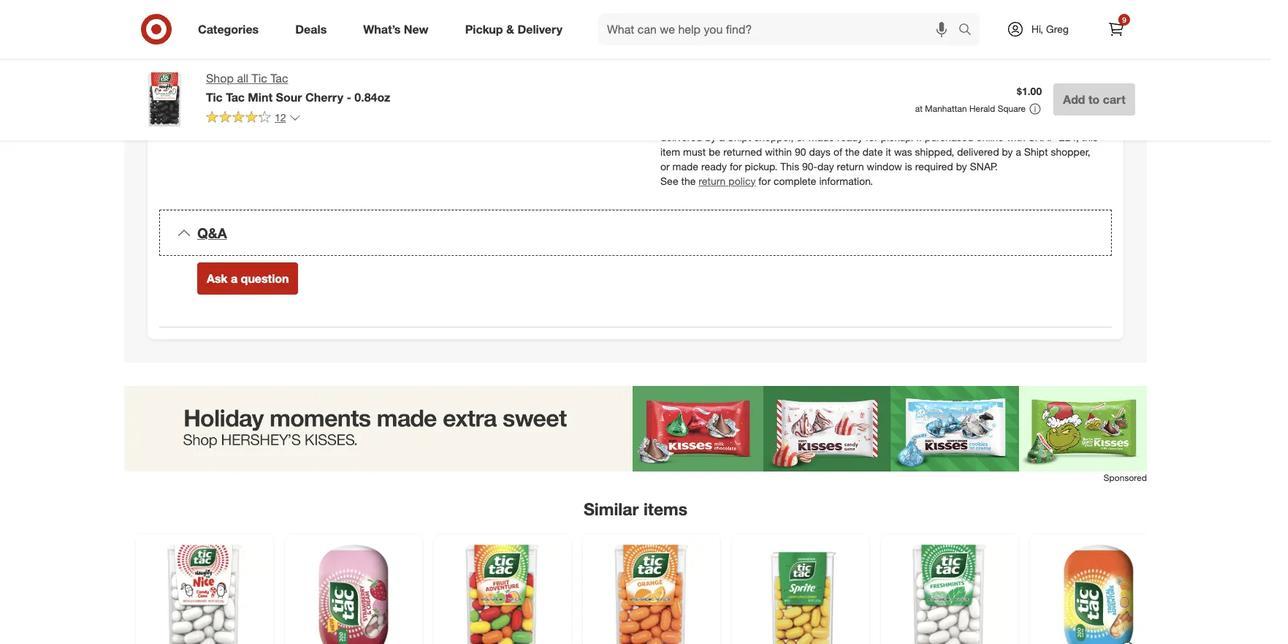Task type: locate. For each thing, give the bounding box(es) containing it.
1 vertical spatial this
[[661, 116, 680, 128]]

1 vertical spatial for
[[730, 160, 742, 172]]

a down can on the right of page
[[719, 131, 725, 143]]

0 horizontal spatial a
[[231, 271, 238, 286]]

1 horizontal spatial pickup.
[[881, 131, 914, 143]]

x
[[413, 101, 419, 114], [505, 101, 510, 114]]

this
[[1083, 131, 1099, 143]]

search button
[[953, 13, 988, 48]]

the up information. on the top
[[846, 145, 860, 158]]

0 horizontal spatial inches
[[349, 101, 379, 114]]

herald
[[970, 103, 996, 114]]

be up return policy link
[[709, 145, 721, 158]]

date down target.com.
[[885, 116, 905, 128]]

ship
[[246, 101, 265, 114], [246, 116, 265, 128]]

0 vertical spatial shipping
[[197, 42, 255, 59]]

add
[[1064, 92, 1086, 107]]

was down at
[[916, 116, 935, 128]]

must
[[705, 116, 728, 128], [684, 145, 706, 158]]

pickup. up the policy
[[745, 160, 778, 172]]

inches right 0.67
[[444, 101, 474, 114]]

1 horizontal spatial by
[[957, 160, 968, 172]]

0 horizontal spatial 90
[[795, 145, 807, 158]]

ship left 12
[[246, 116, 265, 128]]

1 vertical spatial shopper,
[[1052, 145, 1091, 158]]

tic down shop
[[206, 90, 223, 104]]

was up is
[[895, 145, 913, 158]]

0 horizontal spatial shipt
[[728, 131, 752, 143]]

item up return policy link
[[683, 116, 703, 128]]

to left the "any"
[[781, 101, 790, 114]]

by down with
[[1003, 145, 1014, 158]]

required
[[916, 160, 954, 172]]

to
[[1089, 92, 1100, 107], [781, 101, 790, 114]]

days
[[831, 116, 853, 128], [810, 145, 831, 158]]

items
[[644, 498, 688, 519]]

this left can on the right of page
[[661, 101, 680, 114]]

2 vertical spatial for
[[759, 174, 771, 187]]

item
[[683, 101, 703, 114], [683, 116, 703, 128], [661, 145, 681, 158]]

within down the "any"
[[787, 116, 814, 128]]

90 up 90-
[[795, 145, 807, 158]]

tic right all
[[252, 71, 267, 86]]

& left returns
[[259, 42, 269, 59]]

shipped,
[[1028, 116, 1067, 128], [916, 145, 955, 158]]

shipping down categories
[[197, 42, 255, 59]]

1 horizontal spatial shipt
[[1025, 145, 1049, 158]]

1 x from the left
[[413, 101, 419, 114]]

of up day
[[834, 145, 843, 158]]

0 vertical spatial 90
[[817, 116, 829, 128]]

by left snap.
[[957, 160, 968, 172]]

& for pickup
[[507, 22, 515, 36]]

1 vertical spatial a
[[1016, 145, 1022, 158]]

hi, greg
[[1032, 23, 1070, 35]]

for right the policy
[[759, 174, 771, 187]]

ship down details
[[246, 101, 265, 114]]

&
[[507, 22, 515, 36], [259, 42, 269, 59]]

90
[[817, 116, 829, 128], [795, 145, 807, 158]]

What can we help you find? suggestions appear below search field
[[599, 13, 963, 45]]

0 vertical spatial item
[[683, 101, 703, 114]]

0 vertical spatial for
[[866, 131, 879, 143]]

1 horizontal spatial shopper,
[[1052, 145, 1091, 158]]

1 horizontal spatial x
[[505, 101, 510, 114]]

image of tic tac mint sour cherry - 0.84oz image
[[136, 70, 194, 129]]

this up see
[[661, 116, 680, 128]]

0 vertical spatial made
[[809, 131, 835, 143]]

tic tac strawberry & cream 200ct bottle pack - 3.4oz image
[[294, 543, 414, 644]]

tac up sour
[[271, 71, 288, 86]]

shipping inside dropdown button
[[197, 42, 255, 59]]

purchased down at manhattan herald square
[[937, 116, 986, 128]]

1 horizontal spatial was
[[916, 116, 935, 128]]

be up the policy
[[731, 116, 743, 128]]

0 vertical spatial within
[[787, 116, 814, 128]]

of
[[856, 116, 865, 128], [834, 145, 843, 158]]

inches
[[349, 101, 379, 114], [444, 101, 474, 114], [536, 101, 566, 114]]

2 vertical spatial the
[[682, 174, 696, 187]]

2 horizontal spatial for
[[866, 131, 879, 143]]

delivered
[[661, 131, 703, 143], [958, 145, 1000, 158]]

0 vertical spatial ready
[[838, 131, 863, 143]]

0 vertical spatial tic
[[252, 71, 267, 86]]

1 vertical spatial must
[[684, 145, 706, 158]]

a down with
[[1016, 145, 1022, 158]]

0 vertical spatial shipt
[[728, 131, 752, 143]]

shipt down snap
[[1025, 145, 1049, 158]]

0 horizontal spatial by
[[706, 131, 717, 143]]

sour
[[276, 90, 302, 104]]

0 horizontal spatial x
[[413, 101, 419, 114]]

q&a
[[197, 224, 227, 241]]

estimated
[[197, 101, 243, 114], [197, 116, 243, 128]]

mint
[[248, 90, 273, 104]]

1 ship from the top
[[246, 101, 265, 114]]

shipping & returns
[[197, 42, 325, 59]]

dimensions:
[[268, 101, 324, 114]]

shipped, up snap
[[1028, 116, 1067, 128]]

height
[[568, 101, 597, 114]]

shopper,
[[755, 131, 794, 143], [1052, 145, 1091, 158]]

be
[[725, 101, 737, 114], [731, 116, 743, 128], [709, 145, 721, 158]]

item left can on the right of page
[[683, 101, 703, 114]]

1 estimated from the top
[[197, 101, 243, 114]]

made up see
[[673, 160, 699, 172]]

0 horizontal spatial &
[[259, 42, 269, 59]]

ready up return policy link
[[702, 160, 727, 172]]

1 vertical spatial of
[[834, 145, 843, 158]]

& right 'pickup'
[[507, 22, 515, 36]]

pickup. left if
[[881, 131, 914, 143]]

& inside pickup & delivery link
[[507, 22, 515, 36]]

snap.
[[971, 160, 999, 172]]

inches right 1.85
[[349, 101, 379, 114]]

shipt
[[728, 131, 752, 143], [1025, 145, 1049, 158]]

ready
[[838, 131, 863, 143], [702, 160, 727, 172]]

shop all tic tac tic tac mint sour cherry - 0.84oz
[[206, 71, 391, 104]]

days down 'store'
[[831, 116, 853, 128]]

shipping left mint at top
[[197, 80, 246, 95]]

x left 2.87
[[505, 101, 510, 114]]

0 horizontal spatial pickup.
[[745, 160, 778, 172]]

the right see
[[682, 174, 696, 187]]

in
[[989, 116, 997, 128]]

a right ask
[[231, 271, 238, 286]]

tic
[[252, 71, 267, 86], [206, 90, 223, 104]]

2 shipping from the top
[[197, 80, 246, 95]]

to right add
[[1089, 92, 1100, 107]]

3 inches from the left
[[536, 101, 566, 114]]

1 horizontal spatial date
[[885, 116, 905, 128]]

returned
[[740, 101, 778, 114], [746, 116, 785, 128], [724, 145, 763, 158]]

made
[[809, 131, 835, 143], [673, 160, 699, 172]]

2 vertical spatial this
[[781, 160, 800, 172]]

1 vertical spatial ship
[[246, 116, 265, 128]]

for up the policy
[[730, 160, 742, 172]]

2 horizontal spatial by
[[1003, 145, 1014, 158]]

shipped, up required on the top
[[916, 145, 955, 158]]

1 horizontal spatial return
[[837, 160, 865, 172]]

0 vertical spatial the
[[868, 116, 882, 128]]

0 vertical spatial of
[[856, 116, 865, 128]]

by
[[706, 131, 717, 143], [1003, 145, 1014, 158], [957, 160, 968, 172]]

date up window
[[863, 145, 884, 158]]

x left 0.67
[[413, 101, 419, 114]]

shopper, down the "any"
[[755, 131, 794, 143]]

it up window
[[886, 145, 892, 158]]

by down can on the right of page
[[706, 131, 717, 143]]

0 horizontal spatial shopper,
[[755, 131, 794, 143]]

1 horizontal spatial shipped,
[[1028, 116, 1067, 128]]

for up window
[[866, 131, 879, 143]]

1 horizontal spatial of
[[856, 116, 865, 128]]

0 vertical spatial purchased
[[937, 116, 986, 128]]

0 vertical spatial returned
[[740, 101, 778, 114]]

shipping for shipping & returns
[[197, 42, 255, 59]]

date
[[885, 116, 905, 128], [863, 145, 884, 158]]

1 vertical spatial be
[[731, 116, 743, 128]]

2 horizontal spatial a
[[1016, 145, 1022, 158]]

0 vertical spatial was
[[916, 116, 935, 128]]

width
[[477, 101, 502, 114]]

purchased down manhattan
[[926, 131, 974, 143]]

was
[[916, 116, 935, 128], [895, 145, 913, 158]]

2 ship from the top
[[246, 116, 265, 128]]

shopper, down ebt, on the top right of the page
[[1052, 145, 1091, 158]]

purchased
[[937, 116, 986, 128], [926, 131, 974, 143]]

this up complete
[[781, 160, 800, 172]]

delivered up see
[[661, 131, 703, 143]]

days up day
[[810, 145, 831, 158]]

0 vertical spatial pickup.
[[881, 131, 914, 143]]

or up see
[[661, 160, 670, 172]]

delivered up snap.
[[958, 145, 1000, 158]]

must down can on the right of page
[[705, 116, 728, 128]]

2 inches from the left
[[444, 101, 474, 114]]

square
[[998, 103, 1027, 114]]

must up return policy link
[[684, 145, 706, 158]]

0.67
[[421, 101, 441, 114]]

this
[[661, 101, 680, 114], [661, 116, 680, 128], [781, 160, 800, 172]]

it
[[908, 116, 914, 128], [886, 145, 892, 158]]

1 vertical spatial delivered
[[958, 145, 1000, 158]]

of down 'store'
[[856, 116, 865, 128]]

return up information. on the top
[[837, 160, 865, 172]]

1 vertical spatial or
[[797, 131, 806, 143]]

what's new
[[364, 22, 429, 36]]

with
[[1007, 131, 1026, 143]]

any
[[793, 101, 809, 114]]

similar items region
[[124, 386, 1168, 644]]

0 horizontal spatial ready
[[702, 160, 727, 172]]

0 horizontal spatial tic
[[206, 90, 223, 104]]

pickup.
[[881, 131, 914, 143], [745, 160, 778, 172]]

-
[[347, 90, 352, 104]]

or
[[869, 101, 878, 114], [797, 131, 806, 143], [661, 160, 670, 172]]

similar items
[[584, 498, 688, 519]]

& inside shipping & returns dropdown button
[[259, 42, 269, 59]]

0 vertical spatial return
[[837, 160, 865, 172]]

return left the policy
[[699, 174, 726, 187]]

tic tac fruit adventure mint candies - 1oz image
[[443, 543, 563, 644]]

2 vertical spatial by
[[957, 160, 968, 172]]

made down the target
[[809, 131, 835, 143]]

window
[[867, 160, 903, 172]]

tic tac fresh breath mint candies, orange singles - 1oz image
[[592, 543, 712, 644]]

return
[[837, 160, 865, 172], [699, 174, 726, 187]]

item up see
[[661, 145, 681, 158]]

shipping inside shipping details estimated ship dimensions: 1.85 inches length x 0.67 inches width x 2.87 inches height estimated ship weight:
[[197, 80, 246, 95]]

0 vertical spatial delivered
[[661, 131, 703, 143]]

0 horizontal spatial of
[[834, 145, 843, 158]]

shipt up the policy
[[728, 131, 752, 143]]

shipping & returns button
[[159, 28, 1113, 74]]

shipping for shipping details estimated ship dimensions: 1.85 inches length x 0.67 inches width x 2.87 inches height estimated ship weight:
[[197, 80, 246, 95]]

1 vertical spatial estimated
[[197, 116, 243, 128]]

tic tac fresh breath mint candies, freshmint singles - 1oz image
[[890, 543, 1010, 644]]

for
[[866, 131, 879, 143], [730, 160, 742, 172], [759, 174, 771, 187]]

1 horizontal spatial inches
[[444, 101, 474, 114]]

1 vertical spatial ready
[[702, 160, 727, 172]]

ready down 'store'
[[838, 131, 863, 143]]

tac down all
[[226, 90, 245, 104]]

or right 'store'
[[869, 101, 878, 114]]

1 vertical spatial shipping
[[197, 80, 246, 95]]

1 vertical spatial 90
[[795, 145, 807, 158]]

9
[[1123, 15, 1127, 24]]

cherry
[[305, 90, 344, 104]]

or down the "any"
[[797, 131, 806, 143]]

1 shipping from the top
[[197, 42, 255, 59]]

snap
[[1029, 131, 1056, 143]]

90 down the target
[[817, 116, 829, 128]]

sponsored
[[1104, 472, 1148, 483]]

2 vertical spatial a
[[231, 271, 238, 286]]

search
[[953, 23, 988, 38]]

1 vertical spatial return
[[699, 174, 726, 187]]

0 horizontal spatial the
[[682, 174, 696, 187]]

is
[[905, 160, 913, 172]]

shipping
[[197, 42, 255, 59], [197, 80, 246, 95]]

0 vertical spatial &
[[507, 22, 515, 36]]

inches right 2.87
[[536, 101, 566, 114]]

2 x from the left
[[505, 101, 510, 114]]

be right can on the right of page
[[725, 101, 737, 114]]

1 vertical spatial &
[[259, 42, 269, 59]]

0 horizontal spatial made
[[673, 160, 699, 172]]

0 vertical spatial ship
[[246, 101, 265, 114]]

the down target.com.
[[868, 116, 882, 128]]

it down target.com.
[[908, 116, 914, 128]]

within up complete
[[766, 145, 792, 158]]

& for shipping
[[259, 42, 269, 59]]

0 horizontal spatial or
[[661, 160, 670, 172]]

0 vertical spatial by
[[706, 131, 717, 143]]



Task type: describe. For each thing, give the bounding box(es) containing it.
1 vertical spatial pickup.
[[745, 160, 778, 172]]

target.com.
[[881, 101, 933, 114]]

this item can be returned to any target store or target.com. this item must be returned within 90 days of the date it was purchased in store, shipped, delivered by a shipt shopper, or made ready for pickup. if purchased online with snap ebt, this item must be returned within 90 days of the date it was shipped, delivered by a shipt shopper, or made ready for pickup. this 90-day return window is required by snap. see the return policy for complete information.
[[661, 101, 1099, 187]]

1 horizontal spatial tic
[[252, 71, 267, 86]]

1 vertical spatial tac
[[226, 90, 245, 104]]

cart
[[1104, 92, 1127, 107]]

1 vertical spatial returned
[[746, 116, 785, 128]]

1.85
[[327, 101, 346, 114]]

at
[[916, 103, 923, 114]]

ask a question
[[207, 271, 289, 286]]

question
[[241, 271, 289, 286]]

12
[[275, 111, 286, 123]]

information.
[[820, 174, 874, 187]]

0 vertical spatial shopper,
[[755, 131, 794, 143]]

1 vertical spatial shipt
[[1025, 145, 1049, 158]]

1 vertical spatial the
[[846, 145, 860, 158]]

store
[[843, 101, 866, 114]]

length
[[382, 101, 410, 114]]

0 vertical spatial be
[[725, 101, 737, 114]]

1 vertical spatial shipped,
[[916, 145, 955, 158]]

0 vertical spatial this
[[661, 101, 680, 114]]

1 horizontal spatial made
[[809, 131, 835, 143]]

12 link
[[206, 110, 301, 127]]

details
[[249, 80, 287, 95]]

policy
[[729, 174, 756, 187]]

tic tac sprite single - 1oz image
[[741, 543, 861, 644]]

new
[[404, 22, 429, 36]]

to inside this item can be returned to any target store or target.com. this item must be returned within 90 days of the date it was purchased in store, shipped, delivered by a shipt shopper, or made ready for pickup. if purchased online with snap ebt, this item must be returned within 90 days of the date it was shipped, delivered by a shipt shopper, or made ready for pickup. this 90-day return window is required by snap. see the return policy for complete information.
[[781, 101, 790, 114]]

can
[[705, 101, 722, 114]]

pickup & delivery link
[[453, 13, 581, 45]]

1 vertical spatial made
[[673, 160, 699, 172]]

2 estimated from the top
[[197, 116, 243, 128]]

ask a question button
[[197, 262, 299, 294]]

1 vertical spatial item
[[683, 116, 703, 128]]

advertisement region
[[124, 386, 1148, 471]]

hi,
[[1032, 23, 1044, 35]]

see
[[661, 174, 679, 187]]

what's
[[364, 22, 401, 36]]

90-
[[803, 160, 818, 172]]

1 vertical spatial date
[[863, 145, 884, 158]]

target
[[812, 101, 840, 114]]

1 horizontal spatial for
[[759, 174, 771, 187]]

1 vertical spatial tic
[[206, 90, 223, 104]]

1 horizontal spatial a
[[719, 131, 725, 143]]

return policy link
[[699, 174, 756, 187]]

deals
[[295, 22, 327, 36]]

2 vertical spatial item
[[661, 145, 681, 158]]

1 vertical spatial by
[[1003, 145, 1014, 158]]

returns
[[273, 42, 325, 59]]

1 vertical spatial days
[[810, 145, 831, 158]]

0 vertical spatial or
[[869, 101, 878, 114]]

to inside button
[[1089, 92, 1100, 107]]

1 horizontal spatial 90
[[817, 116, 829, 128]]

shop
[[206, 71, 234, 86]]

0.84oz
[[355, 90, 391, 104]]

deals link
[[283, 13, 345, 45]]

$1.00
[[1018, 85, 1043, 97]]

online
[[977, 131, 1004, 143]]

2.87
[[513, 101, 533, 114]]

manhattan
[[926, 103, 968, 114]]

0 vertical spatial must
[[705, 116, 728, 128]]

2 vertical spatial returned
[[724, 145, 763, 158]]

0 horizontal spatial return
[[699, 174, 726, 187]]

0 vertical spatial it
[[908, 116, 914, 128]]

add to cart button
[[1054, 83, 1136, 116]]

similar
[[584, 498, 639, 519]]

greg
[[1047, 23, 1070, 35]]

shipping details estimated ship dimensions: 1.85 inches length x 0.67 inches width x 2.87 inches height estimated ship weight:
[[197, 80, 597, 128]]

1 vertical spatial it
[[886, 145, 892, 158]]

weight:
[[268, 116, 301, 128]]

q&a button
[[159, 210, 1113, 256]]

1 horizontal spatial ready
[[838, 131, 863, 143]]

9 link
[[1101, 13, 1133, 45]]

1 horizontal spatial delivered
[[958, 145, 1000, 158]]

1 vertical spatial purchased
[[926, 131, 974, 143]]

ask
[[207, 271, 228, 286]]

all
[[237, 71, 249, 86]]

what's new link
[[351, 13, 447, 45]]

tic tac tropical adventure 200ct bottle pack - 3.4oz image
[[1040, 543, 1159, 644]]

pickup
[[465, 22, 503, 36]]

0 horizontal spatial delivered
[[661, 131, 703, 143]]

a inside button
[[231, 271, 238, 286]]

day
[[818, 160, 835, 172]]

1 horizontal spatial tac
[[271, 71, 288, 86]]

add to cart
[[1064, 92, 1127, 107]]

ebt,
[[1059, 131, 1080, 143]]

0 horizontal spatial was
[[895, 145, 913, 158]]

if
[[917, 131, 923, 143]]

0 horizontal spatial for
[[730, 160, 742, 172]]

0 vertical spatial days
[[831, 116, 853, 128]]

pickup & delivery
[[465, 22, 563, 36]]

0 vertical spatial date
[[885, 116, 905, 128]]

categories link
[[186, 13, 277, 45]]

1 vertical spatial within
[[766, 145, 792, 158]]

delivery
[[518, 22, 563, 36]]

store,
[[1000, 116, 1025, 128]]

tic tac mint candy cane - 0.84oz image
[[145, 543, 265, 644]]

1 horizontal spatial or
[[797, 131, 806, 143]]

categories
[[198, 22, 259, 36]]

at manhattan herald square
[[916, 103, 1027, 114]]

2 vertical spatial be
[[709, 145, 721, 158]]

complete
[[774, 174, 817, 187]]

1 inches from the left
[[349, 101, 379, 114]]



Task type: vqa. For each thing, say whether or not it's contained in the screenshot.
& corresponding to Shipping
yes



